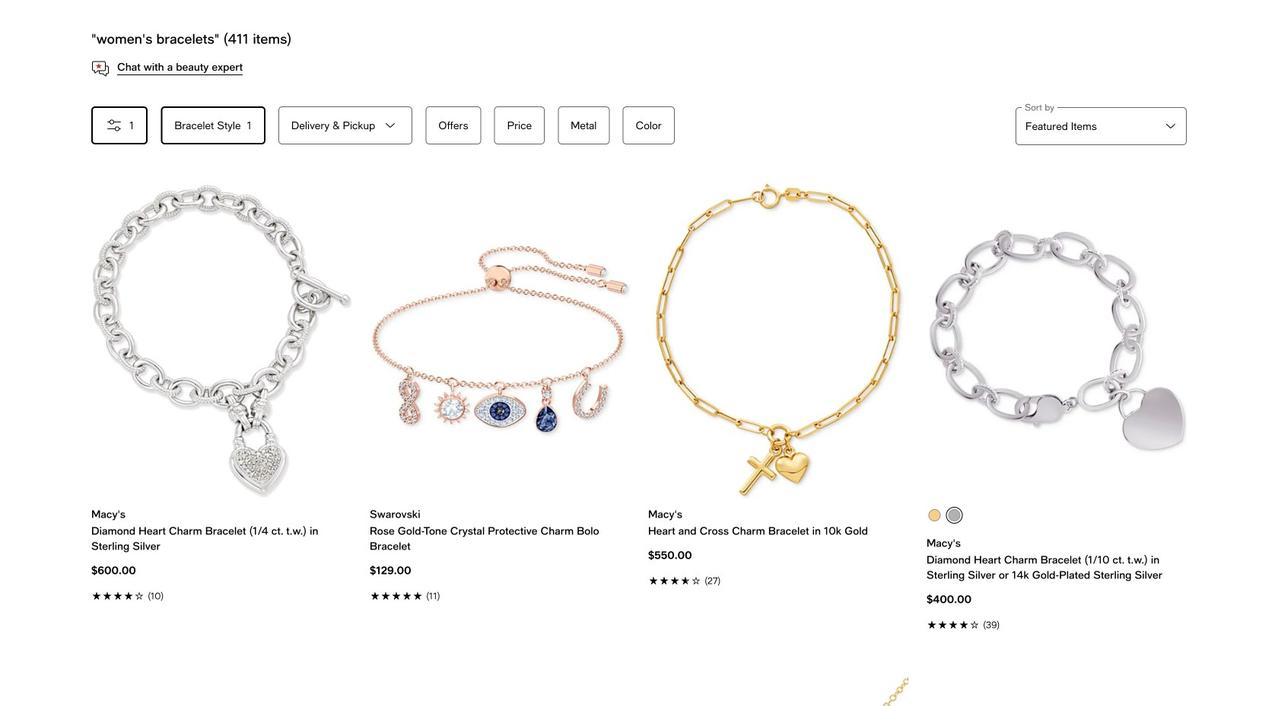 Task type: vqa. For each thing, say whether or not it's contained in the screenshot.
like
no



Task type: describe. For each thing, give the bounding box(es) containing it.
color swatch gold-plated sterling silver element
[[929, 510, 941, 522]]

heart and cross charm bracelet in 10k gold group
[[648, 181, 909, 588]]

diamond heart charm bracelet (1/10 ct. t.w.) in sterling silver or 14k gold-plated sterling silver group
[[927, 181, 1187, 632]]

4.9091 out of 5 rating with 11 reviews image
[[370, 588, 630, 603]]

3.5926 out of 5 rating with 27 reviews image
[[648, 572, 909, 588]]



Task type: locate. For each thing, give the bounding box(es) containing it.
diamond heart charm bracelet (1/4 ct. t.w.) in sterling silver group
[[91, 181, 352, 603]]

4.2 out of 5 rating with 10 reviews image
[[91, 588, 352, 603]]

status
[[91, 30, 292, 47]]

rose gold-tone crystal protective charm bolo bracelet group
[[370, 181, 630, 603]]

color swatch sterling silver element
[[949, 510, 961, 522]]

3.8462 out of 5 rating with 39 reviews image
[[927, 617, 1187, 632]]



